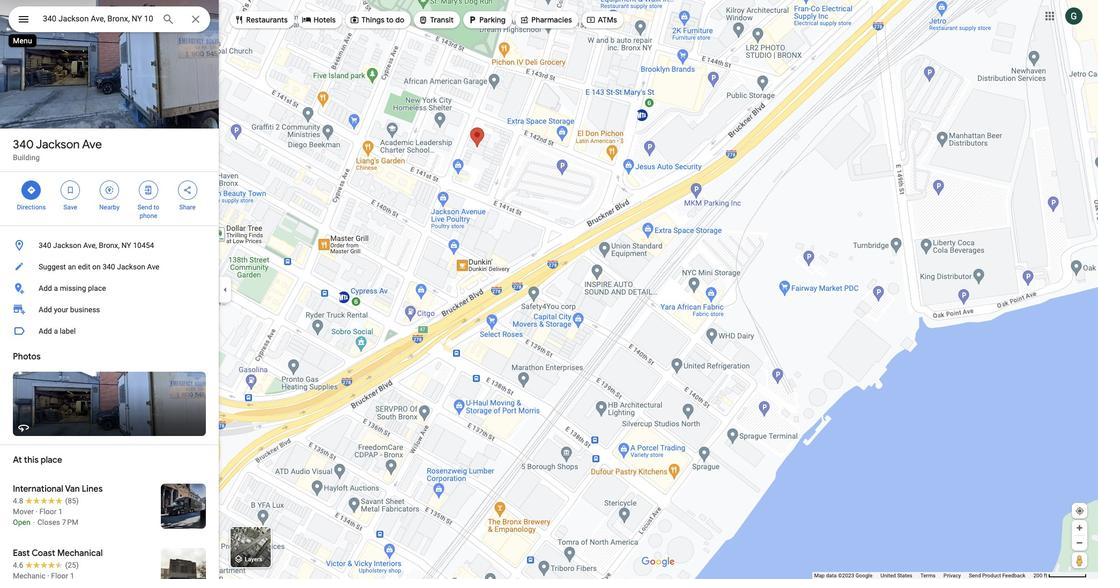 Task type: vqa. For each thing, say whether or not it's contained in the screenshot.
Ave within the 340 Jackson Ave Building
yes



Task type: describe. For each thing, give the bounding box(es) containing it.
at this place
[[13, 455, 62, 466]]

 pharmacies
[[520, 14, 572, 26]]

4.6
[[13, 562, 23, 570]]

hotels
[[314, 15, 336, 25]]

340 Jackson Ave, Bronx, NY 10454 field
[[9, 6, 210, 32]]

 search field
[[9, 6, 210, 34]]

states
[[898, 573, 913, 579]]

layers
[[245, 557, 262, 564]]

send product feedback button
[[969, 573, 1026, 580]]

add a label button
[[0, 321, 219, 342]]

international
[[13, 484, 63, 495]]

jackson inside suggest an edit on 340 jackson ave button
[[117, 263, 145, 271]]

save
[[63, 204, 77, 211]]

united states button
[[881, 573, 913, 580]]

340 jackson ave main content
[[0, 0, 219, 580]]

do
[[395, 15, 405, 25]]

4.8 stars 85 reviews image
[[13, 496, 79, 507]]

send to phone
[[138, 204, 159, 220]]

to inside 'send to phone'
[[154, 204, 159, 211]]

place inside button
[[88, 284, 106, 293]]


[[66, 185, 75, 196]]

add a missing place
[[39, 284, 106, 293]]

none field inside 340 jackson ave, bronx, ny 10454 field
[[43, 12, 153, 25]]

send for send product feedback
[[969, 573, 981, 579]]

edit
[[78, 263, 90, 271]]


[[105, 185, 114, 196]]


[[144, 185, 153, 196]]

suggest an edit on 340 jackson ave
[[39, 263, 159, 271]]

⋅
[[32, 519, 36, 527]]

mover
[[13, 508, 34, 517]]

united
[[881, 573, 896, 579]]

coast
[[32, 549, 55, 560]]


[[234, 14, 244, 26]]

340 jackson ave, bronx, ny 10454
[[39, 241, 154, 250]]


[[26, 185, 36, 196]]

show street view coverage image
[[1072, 553, 1088, 569]]

privacy
[[944, 573, 961, 579]]

show your location image
[[1076, 507, 1085, 517]]

share
[[179, 204, 196, 211]]

this
[[24, 455, 39, 466]]

340 for ave
[[13, 137, 34, 152]]

ft
[[1044, 573, 1048, 579]]

zoom out image
[[1076, 540, 1084, 548]]

google
[[856, 573, 873, 579]]

collapse side panel image
[[219, 284, 231, 296]]

lines
[[82, 484, 103, 495]]


[[183, 185, 192, 196]]

missing
[[60, 284, 86, 293]]

pharmacies
[[532, 15, 572, 25]]

a for label
[[54, 327, 58, 336]]

add your business link
[[0, 299, 219, 321]]

label
[[60, 327, 76, 336]]

(85)
[[65, 497, 79, 506]]

terms button
[[921, 573, 936, 580]]

4.8
[[13, 497, 23, 506]]

add a missing place button
[[0, 278, 219, 299]]

mechanical
[[57, 549, 103, 560]]

a for missing
[[54, 284, 58, 293]]

to inside  things to do
[[386, 15, 394, 25]]

google maps element
[[0, 0, 1099, 580]]

van
[[65, 484, 80, 495]]

terms
[[921, 573, 936, 579]]

©2023
[[838, 573, 855, 579]]

privacy button
[[944, 573, 961, 580]]

 atms
[[586, 14, 617, 26]]

send for send to phone
[[138, 204, 152, 211]]

 restaurants
[[234, 14, 288, 26]]

200 ft
[[1034, 573, 1048, 579]]

bronx,
[[99, 241, 120, 250]]

united states
[[881, 573, 913, 579]]

google account: greg robinson  
(robinsongreg175@gmail.com) image
[[1066, 7, 1083, 24]]

ave,
[[83, 241, 97, 250]]

at
[[13, 455, 22, 466]]



Task type: locate. For each thing, give the bounding box(es) containing it.
1 vertical spatial place
[[41, 455, 62, 466]]

suggest
[[39, 263, 66, 271]]

add inside the add your business "link"
[[39, 306, 52, 314]]

ave inside button
[[147, 263, 159, 271]]

0 vertical spatial add
[[39, 284, 52, 293]]

 button
[[9, 6, 39, 34]]

0 vertical spatial to
[[386, 15, 394, 25]]

zoom in image
[[1076, 525, 1084, 533]]

1
[[58, 508, 63, 517]]

phone
[[140, 212, 157, 220]]

add left your
[[39, 306, 52, 314]]

suggest an edit on 340 jackson ave button
[[0, 256, 219, 278]]

4.6 stars 25 reviews image
[[13, 561, 79, 571]]

0 horizontal spatial to
[[154, 204, 159, 211]]

floor
[[39, 508, 57, 517]]

340 right on at the top left
[[103, 263, 115, 271]]

1 horizontal spatial send
[[969, 573, 981, 579]]

None field
[[43, 12, 153, 25]]

0 horizontal spatial place
[[41, 455, 62, 466]]

a left the missing
[[54, 284, 58, 293]]

closes
[[37, 519, 60, 527]]

feedback
[[1003, 573, 1026, 579]]

nearby
[[99, 204, 120, 211]]

add inside add a label "button"
[[39, 327, 52, 336]]

0 horizontal spatial 340
[[13, 137, 34, 152]]

ave
[[82, 137, 102, 152], [147, 263, 159, 271]]


[[17, 12, 30, 27]]

directions
[[17, 204, 46, 211]]

7 pm
[[62, 519, 78, 527]]

1 horizontal spatial to
[[386, 15, 394, 25]]

add inside "add a missing place" button
[[39, 284, 52, 293]]

1 vertical spatial add
[[39, 306, 52, 314]]

2 horizontal spatial 340
[[103, 263, 115, 271]]

1 vertical spatial to
[[154, 204, 159, 211]]

actions for 340 jackson ave region
[[0, 172, 219, 226]]

1 horizontal spatial 340
[[39, 241, 51, 250]]

jackson for ave
[[36, 137, 80, 152]]

map data ©2023 google
[[815, 573, 873, 579]]

 things to do
[[350, 14, 405, 26]]

jackson down ny
[[117, 263, 145, 271]]

business
[[70, 306, 100, 314]]

an
[[68, 263, 76, 271]]

0 vertical spatial 340
[[13, 137, 34, 152]]

to up phone at the top
[[154, 204, 159, 211]]

1 vertical spatial a
[[54, 327, 58, 336]]

send product feedback
[[969, 573, 1026, 579]]

(25)
[[65, 562, 79, 570]]

0 horizontal spatial send
[[138, 204, 152, 211]]

ny
[[121, 241, 131, 250]]

transit
[[430, 15, 454, 25]]

a
[[54, 284, 58, 293], [54, 327, 58, 336]]

340
[[13, 137, 34, 152], [39, 241, 51, 250], [103, 263, 115, 271]]

send
[[138, 204, 152, 211], [969, 573, 981, 579]]


[[419, 14, 428, 26]]

photos
[[13, 352, 41, 363]]

10454
[[133, 241, 154, 250]]

east coast mechanical
[[13, 549, 103, 560]]

building
[[13, 153, 40, 162]]

340 inside 340 jackson ave building
[[13, 137, 34, 152]]

340 jackson ave, bronx, ny 10454 button
[[0, 235, 219, 256]]

2 vertical spatial 340
[[103, 263, 115, 271]]

mover · floor 1 open ⋅ closes 7 pm
[[13, 508, 78, 527]]

add for add a label
[[39, 327, 52, 336]]

send inside button
[[969, 573, 981, 579]]

jackson up an
[[53, 241, 81, 250]]

open
[[13, 519, 30, 527]]

to
[[386, 15, 394, 25], [154, 204, 159, 211]]

add a label
[[39, 327, 76, 336]]

1 add from the top
[[39, 284, 52, 293]]

1 a from the top
[[54, 284, 58, 293]]

0 vertical spatial ave
[[82, 137, 102, 152]]

data
[[826, 573, 837, 579]]

place right this
[[41, 455, 62, 466]]

0 vertical spatial place
[[88, 284, 106, 293]]

on
[[92, 263, 101, 271]]

place down on at the top left
[[88, 284, 106, 293]]

200 ft button
[[1034, 573, 1087, 579]]

jackson up building
[[36, 137, 80, 152]]


[[302, 14, 311, 26]]

send inside 'send to phone'
[[138, 204, 152, 211]]

2 vertical spatial add
[[39, 327, 52, 336]]

·
[[36, 508, 38, 517]]

0 vertical spatial a
[[54, 284, 58, 293]]

340 for ave,
[[39, 241, 51, 250]]

200
[[1034, 573, 1043, 579]]

2 add from the top
[[39, 306, 52, 314]]

a inside "add a missing place" button
[[54, 284, 58, 293]]

0 vertical spatial jackson
[[36, 137, 80, 152]]

add your business
[[39, 306, 100, 314]]

0 horizontal spatial ave
[[82, 137, 102, 152]]

footer inside the google maps 'element'
[[815, 573, 1034, 580]]

 transit
[[419, 14, 454, 26]]

footer
[[815, 573, 1034, 580]]

340 up building
[[13, 137, 34, 152]]

east
[[13, 549, 30, 560]]

1 vertical spatial jackson
[[53, 241, 81, 250]]

a inside add a label "button"
[[54, 327, 58, 336]]

place
[[88, 284, 106, 293], [41, 455, 62, 466]]

add left label
[[39, 327, 52, 336]]

add for add your business
[[39, 306, 52, 314]]

product
[[983, 573, 1002, 579]]

1 vertical spatial 340
[[39, 241, 51, 250]]

ave inside 340 jackson ave building
[[82, 137, 102, 152]]

a left label
[[54, 327, 58, 336]]

jackson
[[36, 137, 80, 152], [53, 241, 81, 250], [117, 263, 145, 271]]

to left do at the left of the page
[[386, 15, 394, 25]]


[[468, 14, 477, 26]]

footer containing map data ©2023 google
[[815, 573, 1034, 580]]

0 vertical spatial send
[[138, 204, 152, 211]]

map
[[815, 573, 825, 579]]

add down suggest
[[39, 284, 52, 293]]

add
[[39, 284, 52, 293], [39, 306, 52, 314], [39, 327, 52, 336]]

3 add from the top
[[39, 327, 52, 336]]

1 vertical spatial send
[[969, 573, 981, 579]]

2 vertical spatial jackson
[[117, 263, 145, 271]]

things
[[362, 15, 385, 25]]

1 horizontal spatial place
[[88, 284, 106, 293]]

 hotels
[[302, 14, 336, 26]]

send up phone at the top
[[138, 204, 152, 211]]

restaurants
[[246, 15, 288, 25]]

1 horizontal spatial ave
[[147, 263, 159, 271]]


[[586, 14, 596, 26]]

1 vertical spatial ave
[[147, 263, 159, 271]]

jackson inside 340 jackson ave building
[[36, 137, 80, 152]]

your
[[54, 306, 68, 314]]

send left product
[[969, 573, 981, 579]]

 parking
[[468, 14, 506, 26]]

jackson inside 340 jackson ave, bronx, ny 10454 button
[[53, 241, 81, 250]]


[[350, 14, 359, 26]]

jackson for ave,
[[53, 241, 81, 250]]

parking
[[480, 15, 506, 25]]


[[520, 14, 529, 26]]

340 up suggest
[[39, 241, 51, 250]]

add for add a missing place
[[39, 284, 52, 293]]

2 a from the top
[[54, 327, 58, 336]]



